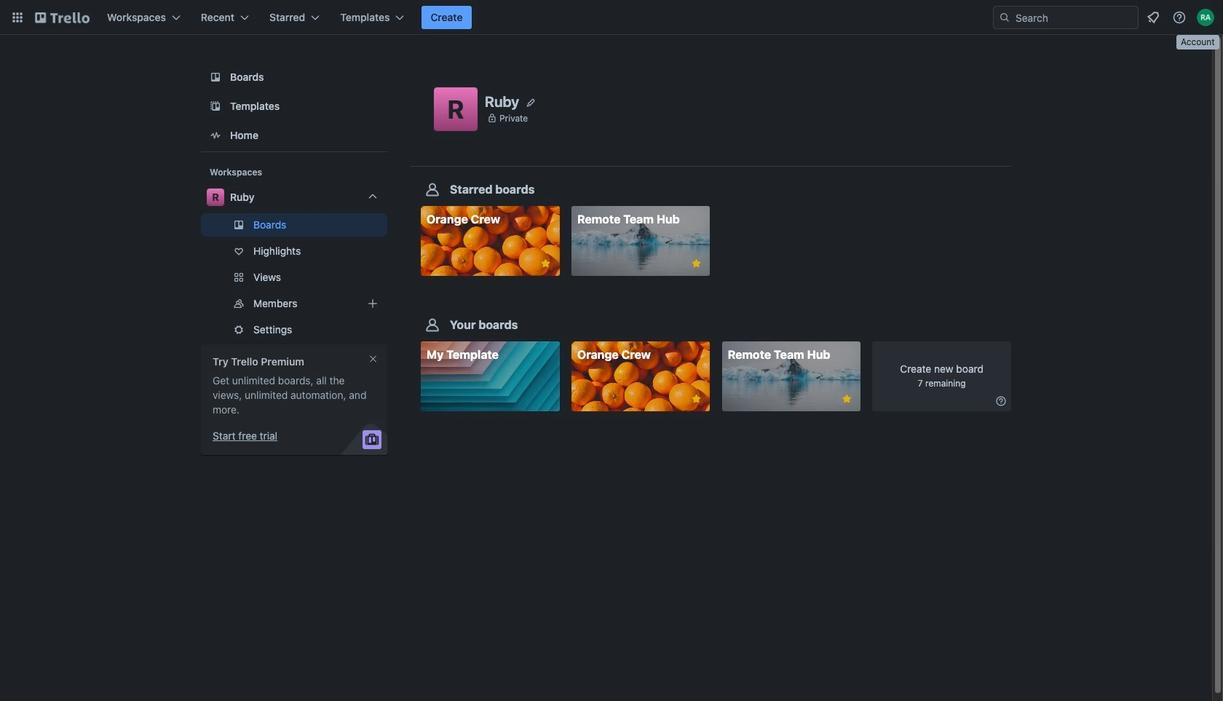 Task type: locate. For each thing, give the bounding box(es) containing it.
Search field
[[1010, 7, 1138, 28]]

1 vertical spatial click to unstar this board. it will be removed from your starred list. image
[[840, 393, 853, 406]]

sm image
[[994, 394, 1008, 409]]

open information menu image
[[1172, 10, 1187, 25]]

ruby anderson (rubyanderson7) image
[[1197, 9, 1214, 26]]

click to unstar this board. it will be removed from your starred list. image
[[690, 257, 703, 270], [840, 393, 853, 406]]

0 vertical spatial click to unstar this board. it will be removed from your starred list. image
[[690, 257, 703, 270]]

tooltip
[[1176, 35, 1219, 49]]

template board image
[[207, 98, 224, 115]]

1 horizontal spatial click to unstar this board. it will be removed from your starred list. image
[[840, 393, 853, 406]]



Task type: vqa. For each thing, say whether or not it's contained in the screenshot.
0 Notifications icon
yes



Task type: describe. For each thing, give the bounding box(es) containing it.
click to unstar this board. it will be removed from your starred list. image
[[539, 257, 552, 270]]

primary element
[[0, 0, 1223, 35]]

home image
[[207, 127, 224, 144]]

0 notifications image
[[1144, 9, 1162, 26]]

board image
[[207, 68, 224, 86]]

add image
[[364, 295, 381, 312]]

0 horizontal spatial click to unstar this board. it will be removed from your starred list. image
[[690, 257, 703, 270]]

back to home image
[[35, 6, 90, 29]]

search image
[[999, 12, 1010, 23]]



